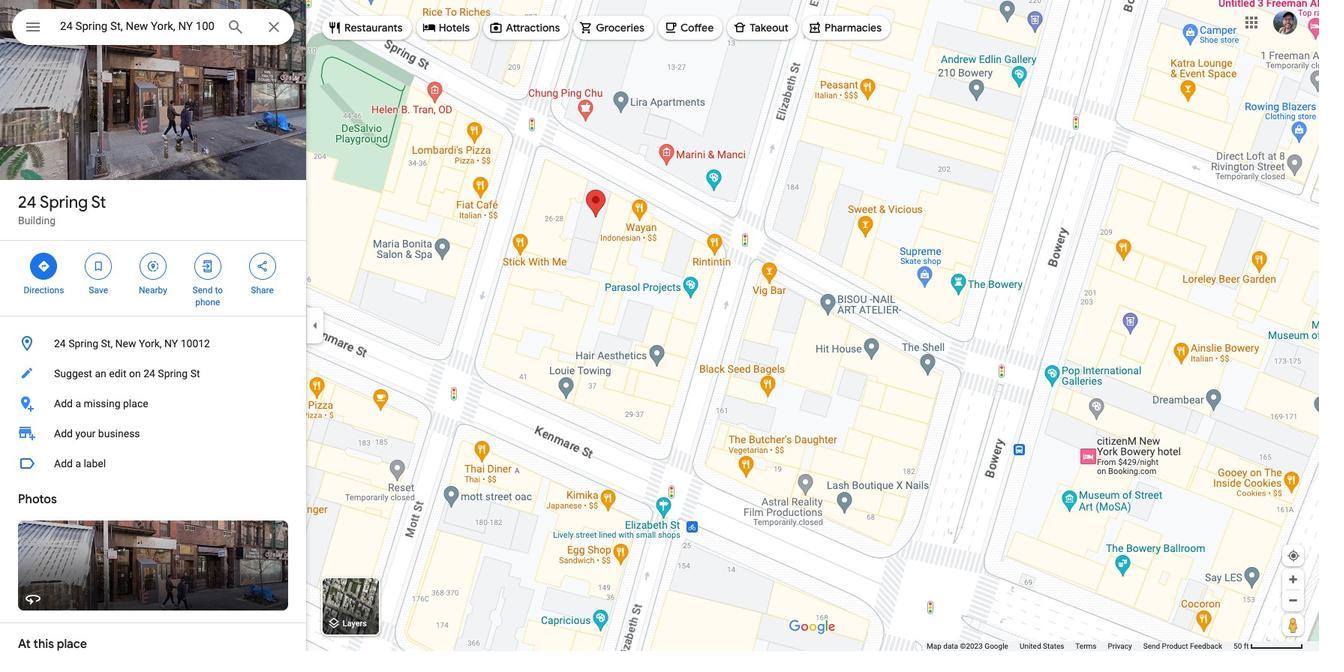 Task type: locate. For each thing, give the bounding box(es) containing it.
add a label
[[54, 458, 106, 470]]

send product feedback button
[[1144, 642, 1223, 652]]

spring left st,
[[68, 338, 98, 350]]

coffee
[[681, 21, 714, 35]]

0 horizontal spatial send
[[193, 285, 213, 296]]

suggest an edit on 24 spring st
[[54, 368, 200, 380]]

24 Spring St, New York, NY 10012 field
[[12, 9, 294, 45]]

24 right the on on the bottom left of page
[[143, 368, 155, 380]]

phone
[[195, 297, 220, 308]]


[[92, 258, 105, 275]]

add your business
[[54, 428, 140, 440]]

send
[[193, 285, 213, 296], [1144, 643, 1161, 651]]

st down 10012
[[190, 368, 200, 380]]

send left product
[[1144, 643, 1161, 651]]

©2023
[[961, 643, 983, 651]]

send product feedback
[[1144, 643, 1223, 651]]

a left the missing
[[75, 398, 81, 410]]

takeout button
[[728, 10, 798, 46]]

privacy
[[1109, 643, 1133, 651]]

building
[[18, 215, 56, 227]]

send for send to phone
[[193, 285, 213, 296]]

add down suggest
[[54, 398, 73, 410]]

spring for st,
[[68, 338, 98, 350]]

add a missing place
[[54, 398, 148, 410]]

2 vertical spatial spring
[[158, 368, 188, 380]]

24 for st,
[[54, 338, 66, 350]]

collapse side panel image
[[307, 318, 324, 334]]

restaurants button
[[322, 10, 412, 46]]

1 vertical spatial a
[[75, 458, 81, 470]]

a left label in the left of the page
[[75, 458, 81, 470]]

send up phone
[[193, 285, 213, 296]]

24 for st
[[18, 192, 37, 213]]

footer containing map data ©2023 google
[[927, 642, 1234, 652]]

product
[[1163, 643, 1189, 651]]

to
[[215, 285, 223, 296]]

an
[[95, 368, 106, 380]]

show your location image
[[1288, 550, 1301, 563]]

24 inside button
[[143, 368, 155, 380]]

map
[[927, 643, 942, 651]]

2 add from the top
[[54, 428, 73, 440]]

takeout
[[750, 21, 789, 35]]


[[201, 258, 215, 275]]

york,
[[139, 338, 162, 350]]

pharmacies button
[[803, 10, 891, 46]]

0 horizontal spatial st
[[91, 192, 106, 213]]

groceries
[[596, 21, 645, 35]]

1 horizontal spatial send
[[1144, 643, 1161, 651]]

label
[[84, 458, 106, 470]]

spring inside button
[[68, 338, 98, 350]]

0 vertical spatial st
[[91, 192, 106, 213]]

spring
[[40, 192, 88, 213], [68, 338, 98, 350], [158, 368, 188, 380]]

privacy button
[[1109, 642, 1133, 652]]

a
[[75, 398, 81, 410], [75, 458, 81, 470]]

st
[[91, 192, 106, 213], [190, 368, 200, 380]]

show street view coverage image
[[1283, 614, 1305, 637]]

24 spring st building
[[18, 192, 106, 227]]

0 horizontal spatial 24
[[18, 192, 37, 213]]

add
[[54, 398, 73, 410], [54, 428, 73, 440], [54, 458, 73, 470]]


[[146, 258, 160, 275]]

24 inside button
[[54, 338, 66, 350]]

24 up building
[[18, 192, 37, 213]]

send inside send to phone
[[193, 285, 213, 296]]

send inside send product feedback button
[[1144, 643, 1161, 651]]

2 vertical spatial add
[[54, 458, 73, 470]]

st inside suggest an edit on 24 spring st button
[[190, 368, 200, 380]]

footer inside google maps 'element'
[[927, 642, 1234, 652]]

1 vertical spatial 24
[[54, 338, 66, 350]]

google maps element
[[0, 0, 1320, 652]]

1 horizontal spatial st
[[190, 368, 200, 380]]

missing
[[84, 398, 121, 410]]

0 vertical spatial 24
[[18, 192, 37, 213]]

None field
[[60, 17, 215, 35]]

add your business link
[[0, 419, 306, 449]]

24 spring st, new york, ny 10012
[[54, 338, 210, 350]]

50
[[1234, 643, 1243, 651]]

st,
[[101, 338, 113, 350]]

footer
[[927, 642, 1234, 652]]

google
[[985, 643, 1009, 651]]

spring for st
[[40, 192, 88, 213]]

united
[[1020, 643, 1042, 651]]

1 horizontal spatial 24
[[54, 338, 66, 350]]

ft
[[1245, 643, 1250, 651]]

st up the 
[[91, 192, 106, 213]]

1 a from the top
[[75, 398, 81, 410]]

suggest
[[54, 368, 92, 380]]

ny
[[164, 338, 178, 350]]

24 up suggest
[[54, 338, 66, 350]]

1 vertical spatial add
[[54, 428, 73, 440]]

0 vertical spatial add
[[54, 398, 73, 410]]

restaurants
[[345, 21, 403, 35]]

1 vertical spatial spring
[[68, 338, 98, 350]]

share
[[251, 285, 274, 296]]

3 add from the top
[[54, 458, 73, 470]]

0 vertical spatial a
[[75, 398, 81, 410]]

0 vertical spatial send
[[193, 285, 213, 296]]

1 add from the top
[[54, 398, 73, 410]]

2 a from the top
[[75, 458, 81, 470]]

add left your
[[54, 428, 73, 440]]

google account: cj baylor  
(christian.baylor@adept.ai) image
[[1274, 10, 1298, 34]]

suggest an edit on 24 spring st button
[[0, 359, 306, 389]]

1 vertical spatial st
[[190, 368, 200, 380]]

spring inside 24 spring st building
[[40, 192, 88, 213]]

2 horizontal spatial 24
[[143, 368, 155, 380]]

none field inside 24 spring st, new york, ny 10012 field
[[60, 17, 215, 35]]

st inside 24 spring st building
[[91, 192, 106, 213]]

1 vertical spatial send
[[1144, 643, 1161, 651]]

add a missing place button
[[0, 389, 306, 419]]

0 vertical spatial spring
[[40, 192, 88, 213]]

24
[[18, 192, 37, 213], [54, 338, 66, 350], [143, 368, 155, 380]]

50 ft
[[1234, 643, 1250, 651]]

spring up building
[[40, 192, 88, 213]]

add left label in the left of the page
[[54, 458, 73, 470]]

spring inside button
[[158, 368, 188, 380]]

2 vertical spatial 24
[[143, 368, 155, 380]]

24 inside 24 spring st building
[[18, 192, 37, 213]]

spring down ny
[[158, 368, 188, 380]]



Task type: vqa. For each thing, say whether or not it's contained in the screenshot.

yes



Task type: describe. For each thing, give the bounding box(es) containing it.
save
[[89, 285, 108, 296]]

zoom out image
[[1288, 595, 1300, 607]]

24 spring st, new york, ny 10012 button
[[0, 329, 306, 359]]

map data ©2023 google
[[927, 643, 1009, 651]]

your
[[75, 428, 96, 440]]

on
[[129, 368, 141, 380]]

hotels
[[439, 21, 470, 35]]

attractions button
[[484, 10, 569, 46]]

pharmacies
[[825, 21, 882, 35]]

add a label button
[[0, 449, 306, 479]]

actions for 24 spring st region
[[0, 241, 306, 316]]

zoom in image
[[1288, 574, 1300, 586]]

terms
[[1076, 643, 1097, 651]]

directions
[[24, 285, 64, 296]]

layers
[[343, 620, 367, 629]]


[[256, 258, 269, 275]]

 button
[[12, 9, 54, 48]]

place
[[123, 398, 148, 410]]

nearby
[[139, 285, 167, 296]]

add for add a label
[[54, 458, 73, 470]]

a for missing
[[75, 398, 81, 410]]

photos
[[18, 493, 57, 508]]

business
[[98, 428, 140, 440]]

24 spring st main content
[[0, 0, 306, 652]]

united states
[[1020, 643, 1065, 651]]


[[37, 258, 51, 275]]

data
[[944, 643, 959, 651]]

states
[[1044, 643, 1065, 651]]

attractions
[[506, 21, 560, 35]]

add for add a missing place
[[54, 398, 73, 410]]

new
[[115, 338, 136, 350]]

10012
[[181, 338, 210, 350]]

50 ft button
[[1234, 643, 1304, 651]]

coffee button
[[658, 10, 723, 46]]

feedback
[[1191, 643, 1223, 651]]

 search field
[[12, 9, 294, 48]]

send to phone
[[193, 285, 223, 308]]

united states button
[[1020, 642, 1065, 652]]

send for send product feedback
[[1144, 643, 1161, 651]]

a for label
[[75, 458, 81, 470]]


[[24, 17, 42, 38]]

add for add your business
[[54, 428, 73, 440]]

terms button
[[1076, 642, 1097, 652]]

edit
[[109, 368, 127, 380]]

hotels button
[[416, 10, 479, 46]]

groceries button
[[574, 10, 654, 46]]



